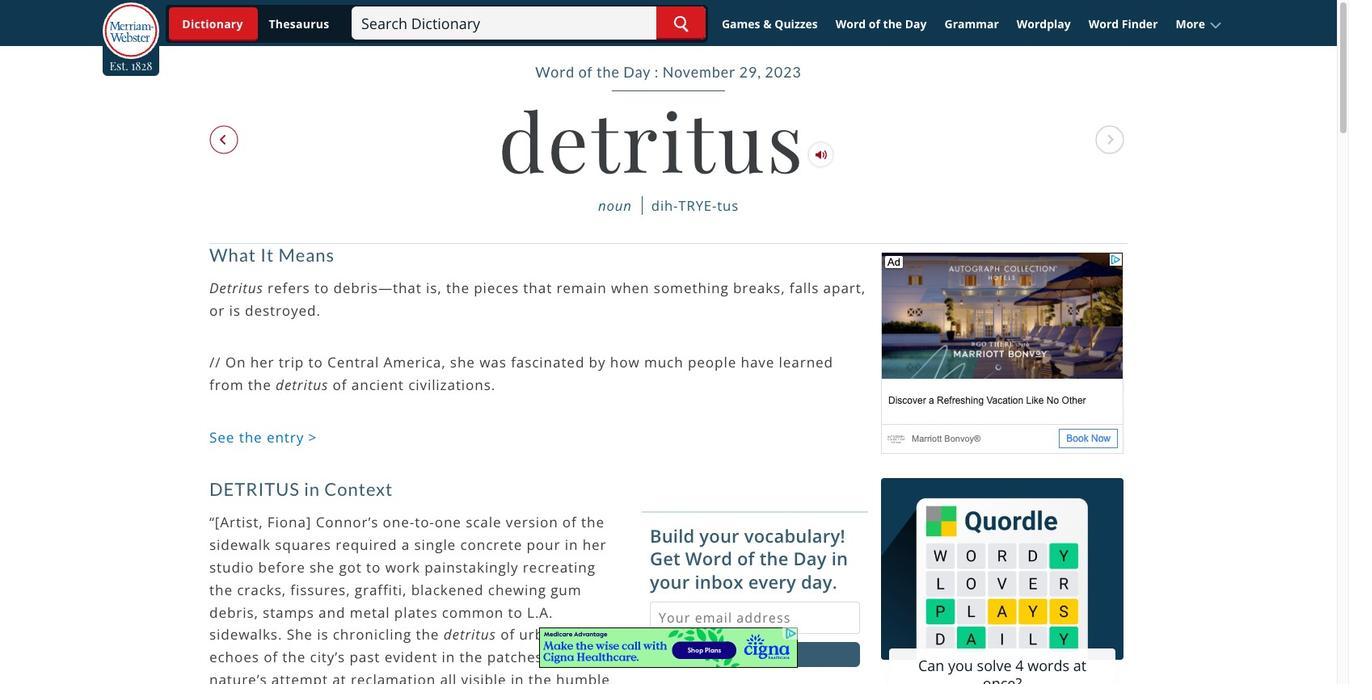 Task type: locate. For each thing, give the bounding box(es) containing it.
0 vertical spatial she
[[450, 354, 475, 372]]

the inside refers to debris—that is, the pieces that remain when something breaks, falls apart, or is destroyed.
[[446, 279, 470, 298]]

life,
[[566, 626, 593, 645]]

something
[[654, 279, 729, 298]]

word right get
[[685, 547, 733, 571]]

1 horizontal spatial day
[[794, 547, 827, 571]]

work
[[385, 558, 420, 577]]

of right version at the bottom of page
[[563, 513, 577, 532]]

detritus up "[artist, on the bottom left
[[209, 479, 300, 500]]

0 horizontal spatial your
[[650, 570, 690, 594]]

to right got
[[366, 558, 381, 577]]

2023
[[765, 63, 802, 81]]

0 vertical spatial and
[[319, 604, 345, 622]]

the up attempt
[[282, 649, 306, 667]]

is right she
[[317, 626, 329, 645]]

0 horizontal spatial she
[[310, 558, 335, 577]]

29,
[[739, 63, 762, 81]]

her inside // on her trip to central america, she was fascinated by how much people have learned from the
[[250, 354, 274, 372]]

her inside "[artist, fiona] connor's one-to-one scale version of the sidewalk squares required a single concrete pour in her studio before she got to work painstakingly recreating the cracks, fissures, graffiti, blackened chewing gum debris, stamps and metal plates common to l.a. sidewalks. she is chronicling the
[[583, 536, 607, 554]]

0 horizontal spatial day
[[623, 63, 651, 81]]

she up civilizations. on the left of page
[[450, 354, 475, 372]]

1 horizontal spatial she
[[450, 354, 475, 372]]

of right the quizzes at the right top of the page
[[869, 16, 880, 31]]

build
[[650, 524, 695, 548]]

stamps
[[263, 604, 314, 622]]

0 vertical spatial her
[[250, 354, 274, 372]]

in inside "[artist, fiona] connor's one-to-one scale version of the sidewalk squares required a single concrete pour in her studio before she got to work painstakingly recreating the cracks, fissures, graffiti, blackened chewing gum debris, stamps and metal plates common to l.a. sidewalks. she is chronicling the
[[565, 536, 578, 554]]

noun
[[598, 196, 632, 215]]

the right is,
[[446, 279, 470, 298]]

her right on
[[250, 354, 274, 372]]

word finder link
[[1082, 9, 1165, 38]]

of down central
[[333, 376, 347, 395]]

0 vertical spatial advertisement region
[[881, 253, 1124, 455]]

word inside build your vocabulary! get word of the day in your inbox every day.
[[685, 547, 733, 571]]

a
[[402, 536, 410, 554]]

1 horizontal spatial her
[[583, 536, 607, 554]]

she
[[450, 354, 475, 372], [310, 558, 335, 577]]

word for word finder
[[1089, 16, 1119, 31]]

dih-
[[651, 196, 679, 215]]

finder
[[1122, 16, 1158, 31]]

of down sidewalks.
[[264, 649, 278, 667]]

advertisement region
[[881, 253, 1124, 455], [539, 628, 798, 669]]

dih-trye-tus
[[651, 196, 739, 215]]

apart,
[[824, 279, 866, 298]]

the right from
[[248, 376, 271, 395]]

that
[[523, 279, 552, 298]]

word finder
[[1089, 16, 1158, 31]]

pieces
[[474, 279, 519, 298]]

"[artist,
[[209, 513, 263, 532]]

is right the or
[[229, 302, 241, 320]]

fascinated
[[511, 354, 585, 372]]

1 vertical spatial advertisement region
[[539, 628, 798, 669]]

the up visible
[[460, 649, 483, 667]]

0 horizontal spatial her
[[250, 354, 274, 372]]

1 vertical spatial she
[[310, 558, 335, 577]]

the down studio
[[209, 581, 233, 600]]

in down patches,
[[511, 671, 524, 685]]

metal
[[350, 604, 390, 622]]

refers
[[268, 279, 310, 298]]

the left day. at right bottom
[[760, 547, 789, 571]]

in up recreating
[[565, 536, 578, 554]]

grammar
[[945, 16, 999, 31]]

sidewalks.
[[209, 626, 282, 645]]

Sign up for Merriam-Webster's Word of the Day newsletter submit
[[650, 642, 860, 667]]

nature's
[[209, 671, 267, 685]]

// on her trip to central america, she was fascinated by how much people have learned from the
[[209, 354, 833, 395]]

your
[[700, 524, 740, 548], [650, 570, 690, 594]]

how
[[610, 354, 640, 372]]

chronicling
[[333, 626, 412, 645]]

to down chewing at bottom
[[508, 604, 523, 622]]

she inside "[artist, fiona] connor's one-to-one scale version of the sidewalk squares required a single concrete pour in her studio before she got to work painstakingly recreating the cracks, fissures, graffiti, blackened chewing gum debris, stamps and metal plates common to l.a. sidewalks. she is chronicling the
[[310, 558, 335, 577]]

more
[[1176, 16, 1205, 31]]

1 vertical spatial is
[[317, 626, 329, 645]]

she up 'fissures,'
[[310, 558, 335, 577]]

your up inbox
[[700, 524, 740, 548]]

of urban life, the echoes of the city's past evident in the patches, and nature's attempt at reclamation all visible in the humb
[[209, 626, 620, 685]]

0 vertical spatial is
[[229, 302, 241, 320]]

merriam webster - established 1828 image
[[103, 2, 159, 60]]

1 horizontal spatial your
[[700, 524, 740, 548]]

0 horizontal spatial is
[[229, 302, 241, 320]]

the up recreating
[[581, 513, 605, 532]]

the
[[883, 16, 902, 31], [597, 63, 620, 81], [446, 279, 470, 298], [248, 376, 271, 395], [239, 428, 262, 447], [581, 513, 605, 532], [760, 547, 789, 571], [209, 581, 233, 600], [416, 626, 439, 645], [597, 626, 620, 645], [282, 649, 306, 667], [460, 649, 483, 667], [529, 671, 552, 685]]

and down 'fissures,'
[[319, 604, 345, 622]]

grammar link
[[937, 9, 1006, 38]]

one-
[[383, 513, 415, 532]]

fissures,
[[291, 581, 350, 600]]

0 vertical spatial your
[[700, 524, 740, 548]]

1 vertical spatial and
[[551, 649, 578, 667]]

refers to debris—that is, the pieces that remain when something breaks, falls apart, or is destroyed.
[[209, 279, 866, 320]]

and
[[319, 604, 345, 622], [551, 649, 578, 667]]

in inside build your vocabulary! get word of the day in your inbox every day.
[[832, 547, 848, 571]]

trye-
[[679, 196, 717, 215]]

on
[[225, 354, 246, 372]]

&
[[763, 16, 772, 31]]

more button
[[1169, 9, 1230, 38]]

common
[[442, 604, 504, 622]]

0 vertical spatial day
[[905, 16, 927, 31]]

visible
[[461, 671, 507, 685]]

fiona]
[[267, 513, 312, 532]]

day for word of the day
[[905, 16, 927, 31]]

day inside build your vocabulary! get word of the day in your inbox every day.
[[794, 547, 827, 571]]

it
[[261, 244, 274, 266]]

word down the search search field
[[535, 63, 575, 81]]

1 vertical spatial her
[[583, 536, 607, 554]]

and inside "[artist, fiona] connor's one-to-one scale version of the sidewalk squares required a single concrete pour in her studio before she got to work painstakingly recreating the cracks, fissures, graffiti, blackened chewing gum debris, stamps and metal plates common to l.a. sidewalks. she is chronicling the
[[319, 604, 345, 622]]

she
[[287, 626, 313, 645]]

echoes
[[209, 649, 259, 667]]

word of the day : november 29, 2023
[[535, 63, 802, 81]]

toggle search dictionary/thesaurus image
[[169, 7, 258, 41]]

or
[[209, 302, 225, 320]]

your down build
[[650, 570, 690, 594]]

evident
[[385, 649, 437, 667]]

detritus down trip
[[276, 376, 328, 395]]

2 vertical spatial day
[[794, 547, 827, 571]]

to inside // on her trip to central america, she was fascinated by how much people have learned from the
[[308, 354, 323, 372]]

the down the plates
[[416, 626, 439, 645]]

word for word of the day : november 29, 2023
[[535, 63, 575, 81]]

1 horizontal spatial and
[[551, 649, 578, 667]]

painstakingly
[[425, 558, 519, 577]]

the inside // on her trip to central america, she was fascinated by how much people have learned from the
[[248, 376, 271, 395]]

in up fiona]
[[304, 479, 320, 500]]

quizzes
[[775, 16, 818, 31]]

of up your email address text field
[[737, 547, 755, 571]]

0 horizontal spatial and
[[319, 604, 345, 622]]

of left ':'
[[579, 63, 593, 81]]

plates
[[394, 604, 438, 622]]

1 vertical spatial day
[[623, 63, 651, 81]]

play quordle: guess all four words in a limited number of tries.  each of your guesses must be a real 5-letter word. image
[[881, 479, 1124, 661]]

see the entry >
[[209, 428, 317, 447]]

to right refers
[[314, 279, 329, 298]]

1 horizontal spatial is
[[317, 626, 329, 645]]

learned
[[779, 354, 833, 372]]

her up recreating
[[583, 536, 607, 554]]

to-
[[415, 513, 435, 532]]

the left grammar
[[883, 16, 902, 31]]

to inside refers to debris—that is, the pieces that remain when something breaks, falls apart, or is destroyed.
[[314, 279, 329, 298]]

2 horizontal spatial day
[[905, 16, 927, 31]]

america,
[[384, 354, 446, 372]]

word right the quizzes at the right top of the page
[[836, 16, 866, 31]]

what it means
[[209, 244, 335, 266]]

by
[[589, 354, 606, 372]]

her
[[250, 354, 274, 372], [583, 536, 607, 554]]

means
[[278, 244, 335, 266]]

and down life,
[[551, 649, 578, 667]]

detritus of ancient civilizations.
[[276, 376, 496, 395]]

to
[[314, 279, 329, 298], [308, 354, 323, 372], [366, 558, 381, 577], [508, 604, 523, 622]]

detritus in context
[[209, 479, 393, 500]]

the down patches,
[[529, 671, 552, 685]]

to right trip
[[308, 354, 323, 372]]

in right every
[[832, 547, 848, 571]]

1 vertical spatial your
[[650, 570, 690, 594]]

word left the finder
[[1089, 16, 1119, 31]]



Task type: describe. For each thing, give the bounding box(es) containing it.
word for word of the day
[[836, 16, 866, 31]]

inbox
[[695, 570, 744, 594]]

got
[[339, 558, 362, 577]]

attempt
[[271, 671, 328, 685]]

the inside build your vocabulary! get word of the day in your inbox every day.
[[760, 547, 789, 571]]

people
[[688, 354, 737, 372]]

context
[[324, 479, 393, 500]]

see
[[209, 428, 235, 447]]

vocabulary!
[[744, 524, 845, 548]]

city's
[[310, 649, 345, 667]]

tus
[[717, 196, 739, 215]]

civilizations.
[[408, 376, 496, 395]]

destroyed.
[[245, 302, 321, 320]]

0 horizontal spatial advertisement region
[[539, 628, 798, 669]]

gum
[[551, 581, 582, 600]]

:
[[655, 63, 659, 81]]

required
[[336, 536, 397, 554]]

detritus up dih- on the top of page
[[498, 86, 806, 193]]

reclamation
[[351, 671, 436, 685]]

single
[[414, 536, 456, 554]]

detritus
[[209, 279, 263, 298]]

of inside build your vocabulary! get word of the day in your inbox every day.
[[737, 547, 755, 571]]

all
[[440, 671, 457, 685]]

see the entry > link
[[209, 428, 317, 447]]

every
[[748, 570, 796, 594]]

blackened
[[411, 581, 484, 600]]

build your vocabulary! get word of the day in your inbox every day.
[[650, 524, 848, 594]]

l.a.
[[527, 604, 553, 622]]

detritus down common
[[444, 626, 496, 645]]

is inside "[artist, fiona] connor's one-to-one scale version of the sidewalk squares required a single concrete pour in her studio before she got to work painstakingly recreating the cracks, fissures, graffiti, blackened chewing gum debris, stamps and metal plates common to l.a. sidewalks. she is chronicling the
[[317, 626, 329, 645]]

one
[[435, 513, 462, 532]]

debris—that
[[333, 279, 422, 298]]

day for word of the day : november 29, 2023
[[623, 63, 651, 81]]

scale
[[466, 513, 502, 532]]

games & quizzes link
[[715, 9, 825, 38]]

much
[[644, 354, 684, 372]]

entry
[[267, 428, 304, 447]]

//
[[209, 354, 221, 372]]

concrete
[[460, 536, 522, 554]]

sidewalk
[[209, 536, 271, 554]]

merriam-webster logo link
[[103, 2, 159, 60]]

november
[[663, 63, 736, 81]]

>
[[308, 428, 317, 447]]

falls
[[790, 279, 819, 298]]

Your email address text field
[[650, 602, 860, 634]]

debris,
[[209, 604, 259, 622]]

she inside // on her trip to central america, she was fascinated by how much people have learned from the
[[450, 354, 475, 372]]

connor's
[[316, 513, 379, 532]]

of inside "[artist, fiona] connor's one-to-one scale version of the sidewalk squares required a single concrete pour in her studio before she got to work painstakingly recreating the cracks, fissures, graffiti, blackened chewing gum debris, stamps and metal plates common to l.a. sidewalks. she is chronicling the
[[563, 513, 577, 532]]

cracks,
[[237, 581, 286, 600]]

remain
[[557, 279, 607, 298]]

pour
[[527, 536, 561, 554]]

wordplay link
[[1010, 9, 1078, 38]]

search word image
[[673, 16, 689, 33]]

chewing
[[488, 581, 546, 600]]

day.
[[801, 570, 838, 594]]

is,
[[426, 279, 442, 298]]

before
[[258, 558, 305, 577]]

past
[[350, 649, 380, 667]]

trip
[[279, 354, 304, 372]]

wordplay
[[1017, 16, 1071, 31]]

squares
[[275, 536, 331, 554]]

was
[[480, 354, 507, 372]]

in up 'all'
[[442, 649, 455, 667]]

central
[[328, 354, 379, 372]]

get
[[650, 547, 681, 571]]

what
[[209, 244, 256, 266]]

when
[[611, 279, 650, 298]]

studio
[[209, 558, 254, 577]]

from
[[209, 376, 244, 395]]

breaks,
[[733, 279, 785, 298]]

version
[[506, 513, 558, 532]]

the left ':'
[[597, 63, 620, 81]]

and inside of urban life, the echoes of the city's past evident in the patches, and nature's attempt at reclamation all visible in the humb
[[551, 649, 578, 667]]

patches,
[[487, 649, 547, 667]]

games
[[722, 16, 760, 31]]

games & quizzes
[[722, 16, 818, 31]]

word of the day
[[836, 16, 927, 31]]

at
[[332, 671, 347, 685]]

the right see
[[239, 428, 262, 447]]

1 horizontal spatial advertisement region
[[881, 253, 1124, 455]]

is inside refers to debris—that is, the pieces that remain when something breaks, falls apart, or is destroyed.
[[229, 302, 241, 320]]

of up patches,
[[501, 626, 515, 645]]

Search search field
[[352, 6, 706, 40]]

the right life,
[[597, 626, 620, 645]]



Task type: vqa. For each thing, say whether or not it's contained in the screenshot.
the the
yes



